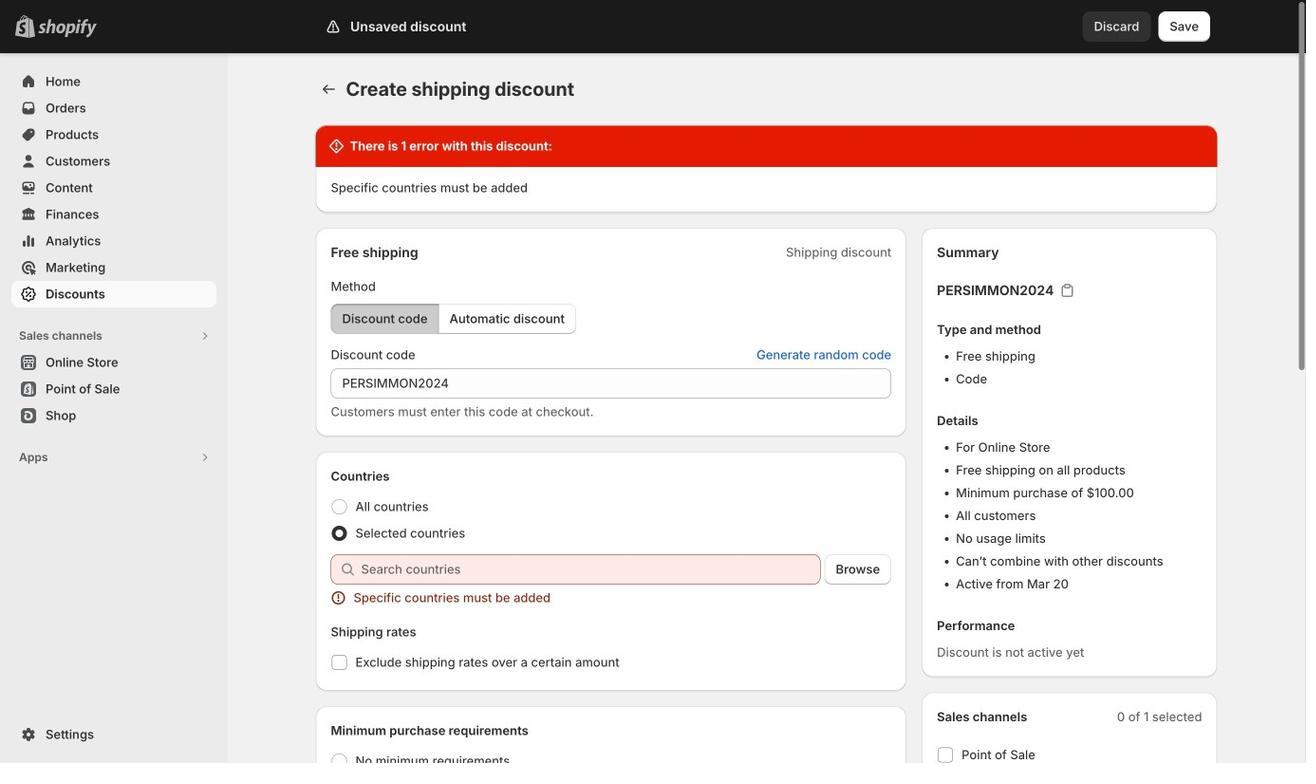 Task type: locate. For each thing, give the bounding box(es) containing it.
None text field
[[331, 369, 892, 399]]



Task type: describe. For each thing, give the bounding box(es) containing it.
Search countries text field
[[361, 555, 821, 585]]

shopify image
[[38, 19, 97, 38]]



Task type: vqa. For each thing, say whether or not it's contained in the screenshot.
text field
yes



